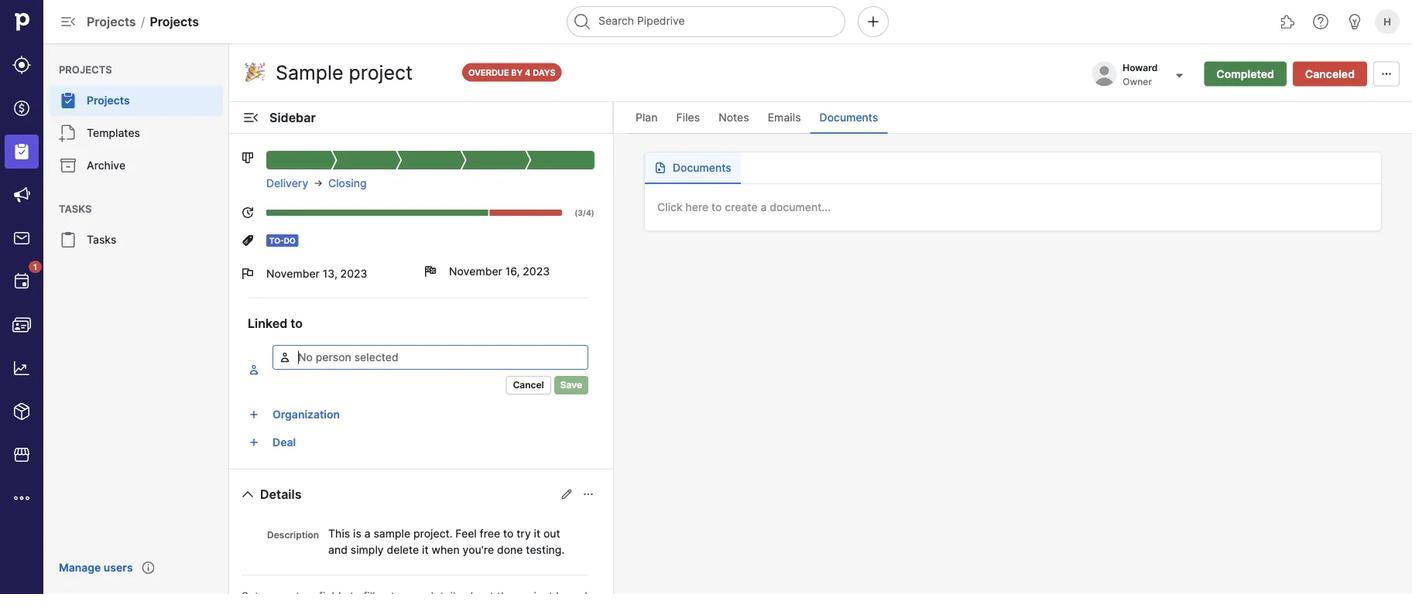 Task type: locate. For each thing, give the bounding box(es) containing it.
to right linked
[[291, 316, 303, 331]]

it
[[534, 527, 540, 540], [422, 543, 429, 557]]

documents up here
[[673, 161, 731, 175]]

color undefined image inside tasks link
[[59, 231, 77, 249]]

/ right menu toggle icon
[[141, 14, 145, 29]]

november left 13,
[[266, 267, 320, 281]]

closing
[[328, 177, 367, 190]]

1 horizontal spatial to
[[503, 527, 514, 540]]

/ right (
[[583, 208, 586, 218]]

1 menu
[[0, 0, 43, 595]]

2 color active image from the top
[[248, 409, 260, 421]]

( 3 / 4 )
[[575, 208, 595, 218]]

deal
[[272, 436, 296, 449]]

you're
[[463, 543, 494, 557]]

color active image left organization
[[248, 409, 260, 421]]

documents right emails
[[819, 111, 878, 124]]

documents
[[819, 111, 878, 124], [673, 161, 731, 175]]

november for november 13, 2023
[[266, 267, 320, 281]]

details
[[260, 487, 302, 502]]

3 color active image from the top
[[248, 437, 260, 449]]

4
[[525, 67, 531, 77], [586, 208, 591, 218]]

color undefined image left archive
[[59, 156, 77, 175]]

0 horizontal spatial /
[[141, 14, 145, 29]]

november left 16,
[[449, 265, 502, 278]]

0 vertical spatial it
[[534, 527, 540, 540]]

1 vertical spatial documents
[[673, 161, 731, 175]]

color active image
[[248, 364, 260, 376], [248, 409, 260, 421], [248, 437, 260, 449]]

sidebar
[[269, 110, 316, 125]]

owner
[[1123, 76, 1152, 87]]

projects menu item
[[43, 85, 229, 116]]

cancel
[[513, 380, 544, 391]]

a right is
[[364, 527, 371, 540]]

1 vertical spatial color active image
[[248, 409, 260, 421]]

description
[[267, 530, 319, 541]]

color primary image inside november 13, 2023 button
[[242, 268, 254, 280]]

color undefined image inside templates link
[[59, 124, 77, 142]]

2023 right 16,
[[523, 265, 550, 278]]

tasks link
[[50, 224, 223, 255]]

howard owner
[[1123, 62, 1158, 87]]

Search Pipedrive field
[[567, 6, 845, 37]]

menu
[[43, 43, 229, 595]]

manage users button
[[50, 554, 142, 582]]

info image
[[142, 562, 155, 574]]

a
[[761, 201, 767, 214], [364, 527, 371, 540]]

november inside november 16, 2023 button
[[449, 265, 502, 278]]

color active image down linked
[[248, 364, 260, 376]]

2023 right 13,
[[340, 267, 367, 281]]

2023
[[523, 265, 550, 278], [340, 267, 367, 281]]

howard link
[[1123, 62, 1161, 73]]

color undefined image right 'sales inbox' image
[[59, 231, 77, 249]]

tasks
[[59, 203, 92, 215], [87, 233, 116, 247]]

notes
[[719, 111, 749, 124]]

4 right by
[[525, 67, 531, 77]]

color undefined image
[[59, 91, 77, 110]]

0 vertical spatial documents
[[819, 111, 878, 124]]

1 vertical spatial it
[[422, 543, 429, 557]]

linked to
[[248, 316, 303, 331]]

color undefined image up contacts icon at left bottom
[[12, 272, 31, 291]]

)
[[591, 208, 595, 218]]

november for november 16, 2023
[[449, 265, 502, 278]]

canceled
[[1305, 67, 1355, 81]]

projects image
[[12, 142, 31, 161]]

2 vertical spatial to
[[503, 527, 514, 540]]

color primary image
[[1377, 68, 1396, 80], [242, 108, 260, 127], [242, 152, 254, 164], [654, 162, 667, 174], [242, 235, 254, 247], [279, 351, 291, 364], [238, 485, 257, 504], [560, 488, 573, 501]]

1 vertical spatial a
[[364, 527, 371, 540]]

0 horizontal spatial 2023
[[340, 267, 367, 281]]

save button
[[554, 376, 588, 395]]

home image
[[10, 10, 33, 33]]

1 horizontal spatial november
[[449, 265, 502, 278]]

color undefined image down color undefined image
[[59, 124, 77, 142]]

None field
[[272, 345, 588, 370]]

color active image left deal
[[248, 437, 260, 449]]

color undefined image
[[59, 124, 77, 142], [59, 156, 77, 175], [59, 231, 77, 249], [12, 272, 31, 291]]

it right try
[[534, 527, 540, 540]]

when
[[432, 543, 460, 557]]

click
[[657, 201, 683, 214]]

menu item
[[0, 130, 43, 173]]

2 vertical spatial color active image
[[248, 437, 260, 449]]

0 vertical spatial 4
[[525, 67, 531, 77]]

1 vertical spatial /
[[583, 208, 586, 218]]

color undefined image for templates
[[59, 124, 77, 142]]

0 vertical spatial to
[[711, 201, 722, 214]]

1 horizontal spatial documents
[[819, 111, 878, 124]]

to
[[711, 201, 722, 214], [291, 316, 303, 331], [503, 527, 514, 540]]

a inside this is a sample project. feel free to try it out and simply delete it when you're done testing.
[[364, 527, 371, 540]]

0 vertical spatial /
[[141, 14, 145, 29]]

1 horizontal spatial it
[[534, 527, 540, 540]]

to right here
[[711, 201, 722, 214]]

0 horizontal spatial documents
[[673, 161, 731, 175]]

0 horizontal spatial 4
[[525, 67, 531, 77]]

overdue by 4 days
[[468, 67, 556, 77]]

menu containing projects
[[43, 43, 229, 595]]

color primary image
[[313, 177, 324, 190], [242, 207, 254, 219], [424, 266, 437, 278], [242, 268, 254, 280], [582, 488, 595, 501]]

simply
[[350, 543, 384, 557]]

1 horizontal spatial 4
[[586, 208, 591, 218]]

create
[[725, 201, 758, 214]]

here
[[685, 201, 709, 214]]

No person selected text field
[[272, 345, 588, 370]]

0 horizontal spatial a
[[364, 527, 371, 540]]

0 horizontal spatial november
[[266, 267, 320, 281]]

to inside this is a sample project. feel free to try it out and simply delete it when you're done testing.
[[503, 527, 514, 540]]

document...
[[770, 201, 831, 214]]

products image
[[12, 403, 31, 421]]

completed button
[[1204, 62, 1286, 86]]

november 13, 2023 button
[[242, 256, 412, 292]]

projects
[[87, 14, 136, 29], [150, 14, 199, 29], [59, 63, 112, 75], [87, 94, 130, 107]]

november inside november 13, 2023 button
[[266, 267, 320, 281]]

color primary image inside details button
[[238, 485, 257, 504]]

color active image for deal
[[248, 437, 260, 449]]

users
[[104, 562, 133, 575]]

out
[[543, 527, 560, 540]]

november 16, 2023 button
[[424, 256, 595, 287]]

🎉  Sample project text field
[[242, 57, 450, 88]]

november 16, 2023
[[449, 265, 550, 278]]

1 horizontal spatial a
[[761, 201, 767, 214]]

color undefined image inside 1 link
[[12, 272, 31, 291]]

deals image
[[12, 99, 31, 118]]

1 vertical spatial to
[[291, 316, 303, 331]]

1 link
[[5, 261, 42, 299]]

/
[[141, 14, 145, 29], [583, 208, 586, 218]]

november
[[449, 265, 502, 278], [266, 267, 320, 281]]

menu toggle image
[[59, 12, 77, 31]]

it down project.
[[422, 543, 429, 557]]

templates link
[[50, 118, 223, 149]]

to left try
[[503, 527, 514, 540]]

0 horizontal spatial it
[[422, 543, 429, 557]]

cancel button
[[506, 376, 551, 395]]

color undefined image for archive
[[59, 156, 77, 175]]

color undefined image inside archive link
[[59, 156, 77, 175]]

completed
[[1216, 67, 1274, 81]]

by
[[511, 67, 523, 77]]

2 horizontal spatial to
[[711, 201, 722, 214]]

a right the create
[[761, 201, 767, 214]]

archive link
[[50, 150, 223, 181]]

4 right 3
[[586, 208, 591, 218]]

sales assistant image
[[1345, 12, 1364, 31]]

0 vertical spatial color active image
[[248, 364, 260, 376]]

1 horizontal spatial 2023
[[523, 265, 550, 278]]



Task type: describe. For each thing, give the bounding box(es) containing it.
2023 for november 16, 2023
[[523, 265, 550, 278]]

archive
[[87, 159, 125, 172]]

feel
[[455, 527, 477, 540]]

delete
[[387, 543, 419, 557]]

campaigns image
[[12, 186, 31, 204]]

plan
[[636, 111, 658, 124]]

16,
[[505, 265, 520, 278]]

manage users
[[59, 562, 133, 575]]

linked
[[248, 316, 287, 331]]

quick add image
[[864, 12, 883, 31]]

project.
[[413, 527, 452, 540]]

and
[[328, 543, 348, 557]]

done
[[497, 543, 523, 557]]

1 vertical spatial tasks
[[87, 233, 116, 247]]

details button
[[235, 482, 308, 507]]

quick help image
[[1311, 12, 1330, 31]]

13,
[[323, 267, 337, 281]]

try
[[517, 527, 531, 540]]

leads image
[[12, 56, 31, 74]]

manage
[[59, 562, 101, 575]]

contacts image
[[12, 316, 31, 334]]

this
[[328, 527, 350, 540]]

november 13, 2023
[[266, 267, 367, 281]]

0 horizontal spatial to
[[291, 316, 303, 331]]

sample
[[373, 527, 410, 540]]

h button
[[1372, 6, 1403, 37]]

howard
[[1123, 62, 1158, 73]]

save
[[560, 380, 582, 391]]

(
[[575, 208, 578, 218]]

color undefined image for tasks
[[59, 231, 77, 249]]

overdue
[[468, 67, 509, 77]]

1 vertical spatial 4
[[586, 208, 591, 218]]

testing.
[[526, 543, 565, 557]]

transfer ownership image
[[1170, 66, 1189, 85]]

free
[[480, 527, 500, 540]]

projects link
[[50, 85, 223, 116]]

3
[[578, 208, 583, 218]]

more image
[[12, 489, 31, 508]]

0 vertical spatial a
[[761, 201, 767, 214]]

files
[[676, 111, 700, 124]]

color primary image inside november 16, 2023 button
[[424, 266, 437, 278]]

canceled button
[[1293, 62, 1367, 86]]

h
[[1384, 15, 1391, 27]]

organization button
[[266, 403, 595, 427]]

organization
[[272, 408, 340, 422]]

1 horizontal spatial /
[[583, 208, 586, 218]]

sales inbox image
[[12, 229, 31, 248]]

emails
[[768, 111, 801, 124]]

insights image
[[12, 359, 31, 378]]

delivery
[[266, 177, 308, 190]]

is
[[353, 527, 361, 540]]

2023 for november 13, 2023
[[340, 267, 367, 281]]

projects inside projects link
[[87, 94, 130, 107]]

deal button
[[266, 430, 595, 455]]

click here to create a document...
[[657, 201, 831, 214]]

days
[[533, 67, 556, 77]]

0 vertical spatial tasks
[[59, 203, 92, 215]]

marketplace image
[[12, 446, 31, 464]]

this is a sample project. feel free to try it out and simply delete it when you're done testing.
[[328, 527, 565, 557]]

projects / projects
[[87, 14, 199, 29]]

1 color active image from the top
[[248, 364, 260, 376]]

color active image for organization
[[248, 409, 260, 421]]

1
[[33, 262, 37, 272]]

templates
[[87, 127, 140, 140]]



Task type: vqa. For each thing, say whether or not it's contained in the screenshot.
Edit board icon
no



